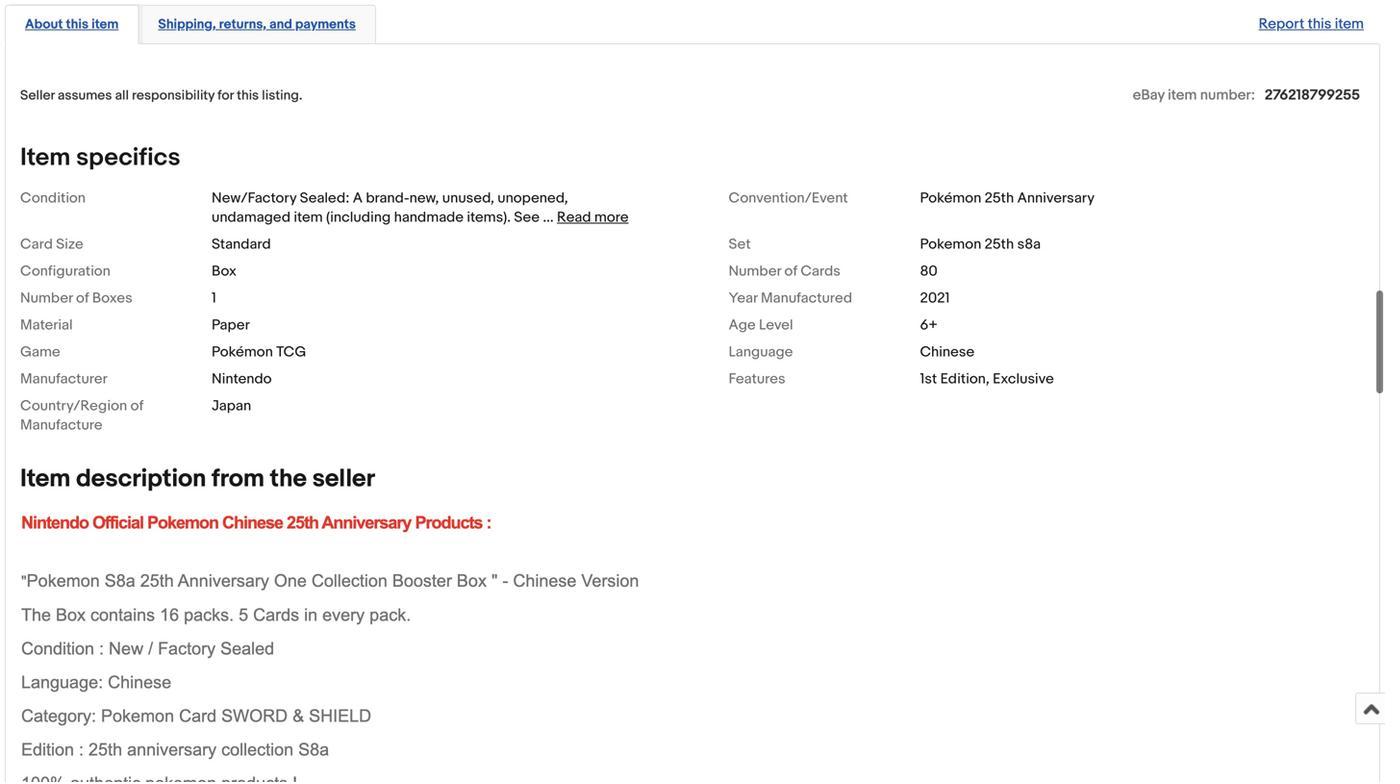 Task type: describe. For each thing, give the bounding box(es) containing it.
item inside new/factory sealed: a brand-new, unused, unopened, undamaged item (including handmade items). see ...
[[294, 209, 323, 226]]

of for boxes
[[76, 289, 89, 307]]

number of boxes
[[20, 289, 132, 307]]

country/region of manufacture
[[20, 397, 143, 434]]

shipping, returns, and payments button
[[158, 15, 356, 34]]

this for about
[[66, 16, 89, 33]]

25th for pokémon
[[985, 189, 1014, 207]]

2021
[[920, 289, 950, 307]]

japan
[[212, 397, 251, 415]]

manufacture
[[20, 416, 103, 434]]

manufactured
[[761, 289, 852, 307]]

paper
[[212, 316, 250, 334]]

about
[[25, 16, 63, 33]]

6+
[[920, 316, 938, 334]]

material
[[20, 316, 73, 334]]

pokémon for pokémon tcg
[[212, 343, 273, 361]]

25th for pokemon
[[985, 236, 1014, 253]]

read more button
[[557, 209, 629, 226]]

1st
[[920, 370, 937, 388]]

about this item
[[25, 16, 119, 33]]

brand-
[[366, 189, 409, 207]]

s8a
[[1017, 236, 1041, 253]]

boxes
[[92, 289, 132, 307]]

of for manufacture
[[130, 397, 143, 415]]

card
[[20, 236, 53, 253]]

manufacturer
[[20, 370, 108, 388]]

seller
[[312, 464, 375, 494]]

tab list containing about this item
[[5, 1, 1380, 44]]

responsibility
[[132, 87, 215, 104]]

pokémon 25th anniversary
[[920, 189, 1095, 207]]

age
[[729, 316, 756, 334]]

payments
[[295, 16, 356, 33]]

sealed:
[[300, 189, 350, 207]]

cards
[[801, 263, 841, 280]]

new/factory
[[212, 189, 297, 207]]

pokémon for pokémon 25th anniversary
[[920, 189, 982, 207]]

1 horizontal spatial this
[[237, 87, 259, 104]]

this for report
[[1308, 15, 1332, 33]]

item right ebay
[[1168, 86, 1197, 104]]

the
[[270, 464, 307, 494]]

read more
[[557, 209, 629, 226]]

returns,
[[219, 16, 266, 33]]

item right report
[[1335, 15, 1364, 33]]

for
[[218, 87, 234, 104]]

exclusive
[[993, 370, 1054, 388]]

assumes
[[58, 87, 112, 104]]

new,
[[409, 189, 439, 207]]

item for item description from the seller
[[20, 464, 71, 494]]

card size
[[20, 236, 83, 253]]

level
[[759, 316, 793, 334]]

features
[[729, 370, 786, 388]]

pokémon tcg
[[212, 343, 306, 361]]

items).
[[467, 209, 511, 226]]

item description from the seller
[[20, 464, 375, 494]]

specifics
[[76, 143, 180, 173]]

seller
[[20, 87, 55, 104]]

language
[[729, 343, 793, 361]]

set
[[729, 236, 751, 253]]

report this item
[[1259, 15, 1364, 33]]



Task type: vqa. For each thing, say whether or not it's contained in the screenshot.
(45)
no



Task type: locate. For each thing, give the bounding box(es) containing it.
1 vertical spatial item
[[20, 464, 71, 494]]

chinese
[[920, 343, 975, 361]]

item right about
[[92, 16, 119, 33]]

item specifics
[[20, 143, 180, 173]]

number up "material"
[[20, 289, 73, 307]]

see
[[514, 209, 540, 226]]

2 item from the top
[[20, 464, 71, 494]]

1 horizontal spatial number
[[729, 263, 781, 280]]

item up condition in the left top of the page
[[20, 143, 71, 173]]

ebay
[[1133, 86, 1165, 104]]

1
[[212, 289, 216, 307]]

ebay item number: 276218799255
[[1133, 86, 1360, 104]]

read
[[557, 209, 591, 226]]

listing.
[[262, 87, 302, 104]]

1 vertical spatial of
[[76, 289, 89, 307]]

2 horizontal spatial of
[[785, 263, 797, 280]]

0 horizontal spatial number
[[20, 289, 73, 307]]

size
[[56, 236, 83, 253]]

year manufactured
[[729, 289, 852, 307]]

pokémon
[[920, 189, 982, 207], [212, 343, 273, 361]]

1 vertical spatial pokémon
[[212, 343, 273, 361]]

shipping,
[[158, 16, 216, 33]]

item for item specifics
[[20, 143, 71, 173]]

0 horizontal spatial pokémon
[[212, 343, 273, 361]]

276218799255
[[1265, 86, 1360, 104]]

shipping, returns, and payments
[[158, 16, 356, 33]]

of left boxes
[[76, 289, 89, 307]]

(including
[[326, 209, 391, 226]]

item
[[20, 143, 71, 173], [20, 464, 71, 494]]

this inside button
[[66, 16, 89, 33]]

a
[[353, 189, 363, 207]]

of
[[785, 263, 797, 280], [76, 289, 89, 307], [130, 397, 143, 415]]

this right "for"
[[237, 87, 259, 104]]

this right report
[[1308, 15, 1332, 33]]

2 horizontal spatial this
[[1308, 15, 1332, 33]]

25th up pokemon 25th s8a
[[985, 189, 1014, 207]]

configuration
[[20, 263, 111, 280]]

0 vertical spatial of
[[785, 263, 797, 280]]

1 horizontal spatial pokémon
[[920, 189, 982, 207]]

0 vertical spatial item
[[20, 143, 71, 173]]

item down sealed:
[[294, 209, 323, 226]]

seller assumes all responsibility for this listing.
[[20, 87, 302, 104]]

from
[[212, 464, 264, 494]]

of for cards
[[785, 263, 797, 280]]

tab list
[[5, 1, 1380, 44]]

1 25th from the top
[[985, 189, 1014, 207]]

...
[[543, 209, 554, 226]]

condition
[[20, 189, 86, 207]]

number for number of boxes
[[20, 289, 73, 307]]

about this item button
[[25, 15, 119, 34]]

unopened,
[[498, 189, 568, 207]]

of right country/region
[[130, 397, 143, 415]]

1 vertical spatial number
[[20, 289, 73, 307]]

convention/event
[[729, 189, 848, 207]]

1st edition, exclusive
[[920, 370, 1054, 388]]

0 vertical spatial number
[[729, 263, 781, 280]]

report
[[1259, 15, 1305, 33]]

undamaged
[[212, 209, 291, 226]]

all
[[115, 87, 129, 104]]

number of cards
[[729, 263, 841, 280]]

25th left s8a on the right top of page
[[985, 236, 1014, 253]]

year
[[729, 289, 758, 307]]

this right about
[[66, 16, 89, 33]]

standard
[[212, 236, 271, 253]]

pokemon
[[920, 236, 982, 253]]

0 horizontal spatial of
[[76, 289, 89, 307]]

number:
[[1200, 86, 1255, 104]]

pokémon up pokemon
[[920, 189, 982, 207]]

pokemon 25th s8a
[[920, 236, 1041, 253]]

new/factory sealed: a brand-new, unused, unopened, undamaged item (including handmade items). see ...
[[212, 189, 568, 226]]

0 vertical spatial pokémon
[[920, 189, 982, 207]]

2 vertical spatial of
[[130, 397, 143, 415]]

unused,
[[442, 189, 494, 207]]

number
[[729, 263, 781, 280], [20, 289, 73, 307]]

game
[[20, 343, 60, 361]]

tcg
[[276, 343, 306, 361]]

age level
[[729, 316, 793, 334]]

box
[[212, 263, 237, 280]]

item
[[1335, 15, 1364, 33], [92, 16, 119, 33], [1168, 86, 1197, 104], [294, 209, 323, 226]]

of up 'year manufactured'
[[785, 263, 797, 280]]

and
[[269, 16, 292, 33]]

edition,
[[940, 370, 990, 388]]

country/region
[[20, 397, 127, 415]]

report this item link
[[1249, 6, 1374, 42]]

anniversary
[[1017, 189, 1095, 207]]

0 horizontal spatial this
[[66, 16, 89, 33]]

handmade
[[394, 209, 464, 226]]

this
[[1308, 15, 1332, 33], [66, 16, 89, 33], [237, 87, 259, 104]]

nintendo
[[212, 370, 272, 388]]

1 horizontal spatial of
[[130, 397, 143, 415]]

2 25th from the top
[[985, 236, 1014, 253]]

1 item from the top
[[20, 143, 71, 173]]

pokémon up nintendo
[[212, 343, 273, 361]]

number for number of cards
[[729, 263, 781, 280]]

1 vertical spatial 25th
[[985, 236, 1014, 253]]

number up year
[[729, 263, 781, 280]]

description
[[76, 464, 206, 494]]

of inside country/region of manufacture
[[130, 397, 143, 415]]

80
[[920, 263, 938, 280]]

25th
[[985, 189, 1014, 207], [985, 236, 1014, 253]]

item inside button
[[92, 16, 119, 33]]

more
[[594, 209, 629, 226]]

item down manufacture
[[20, 464, 71, 494]]

0 vertical spatial 25th
[[985, 189, 1014, 207]]



